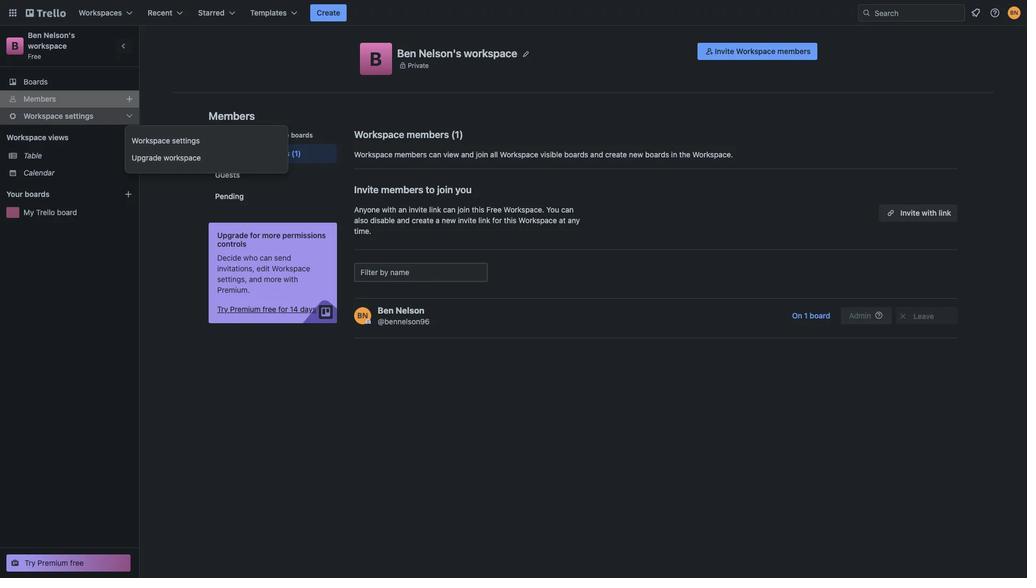 Task type: vqa. For each thing, say whether or not it's contained in the screenshot.
This member is an admin of this board. icon
no



Task type: locate. For each thing, give the bounding box(es) containing it.
sm image for invite workspace members button
[[705, 46, 715, 57]]

ben for ben nelson's workspace
[[397, 47, 416, 59]]

b left ben nelson's workspace free
[[11, 40, 19, 52]]

ben right b 'link'
[[28, 31, 42, 40]]

2 horizontal spatial for
[[493, 216, 502, 225]]

b button
[[360, 43, 392, 75]]

1 up view in the top of the page
[[455, 129, 460, 140]]

1 vertical spatial nelson's
[[419, 47, 462, 59]]

workspace inside button
[[737, 47, 776, 56]]

nelson's
[[44, 31, 75, 40], [419, 47, 462, 59]]

and
[[461, 150, 474, 159], [591, 150, 604, 159], [397, 216, 410, 225], [249, 275, 262, 284]]

board right on
[[810, 311, 831, 320]]

templates
[[250, 8, 287, 17]]

workspace inside ben nelson's workspace free
[[28, 41, 67, 50]]

1 horizontal spatial sm image
[[898, 311, 909, 322]]

on 1 board
[[793, 311, 831, 320]]

can down you
[[443, 205, 456, 214]]

b
[[11, 40, 19, 52], [370, 48, 382, 70]]

and down an
[[397, 216, 410, 225]]

0 horizontal spatial workspace.
[[504, 205, 545, 214]]

all
[[491, 150, 498, 159]]

ben up '@bennelson96'
[[378, 306, 394, 315]]

my trello board link
[[24, 207, 133, 218]]

upgrade for upgrade for more permissions controls decide who can send invitations, edit workspace settings, and more with premium.
[[217, 231, 248, 240]]

sm image for leave 'link'
[[898, 311, 909, 322]]

0 vertical spatial 1
[[455, 129, 460, 140]]

with inside button
[[922, 208, 937, 217]]

can
[[429, 150, 442, 159], [443, 205, 456, 214], [562, 205, 574, 214], [260, 253, 272, 262]]

sm image inside leave 'link'
[[898, 311, 909, 322]]

link
[[430, 205, 441, 214], [939, 208, 952, 217], [479, 216, 491, 225]]

ben inside ben nelson's workspace free
[[28, 31, 42, 40]]

2 horizontal spatial invite
[[901, 208, 920, 217]]

back to home image
[[26, 4, 66, 21]]

invite for invite workspace members
[[715, 47, 735, 56]]

new right a
[[442, 216, 456, 225]]

1 horizontal spatial 1
[[805, 311, 808, 320]]

workspace views
[[6, 133, 69, 142]]

1 vertical spatial workspace members
[[215, 149, 290, 158]]

free inside anyone with an invite link can join this free workspace. you can also disable and create a new invite link for this workspace at any time.
[[487, 205, 502, 214]]

members up of
[[209, 110, 255, 122]]

1 vertical spatial workspace.
[[504, 205, 545, 214]]

and right visible
[[591, 150, 604, 159]]

workspace settings
[[24, 111, 94, 120], [132, 136, 200, 145]]

1 for on
[[805, 311, 808, 320]]

free
[[263, 305, 276, 314], [70, 558, 84, 567]]

0 horizontal spatial b
[[11, 40, 19, 52]]

0 horizontal spatial nelson's
[[44, 31, 75, 40]]

2 horizontal spatial join
[[476, 150, 489, 159]]

boards right visible
[[565, 150, 589, 159]]

create
[[606, 150, 627, 159], [412, 216, 434, 225]]

ben nelson (bennelson96) image
[[1008, 6, 1021, 19]]

invitations,
[[217, 264, 255, 273]]

1 vertical spatial ben
[[397, 47, 416, 59]]

workspace settings inside popup button
[[24, 111, 94, 120]]

workspace members left '(' at top left
[[354, 129, 449, 140]]

my
[[24, 208, 34, 217]]

1 vertical spatial board
[[810, 311, 831, 320]]

0 horizontal spatial upgrade
[[132, 153, 162, 162]]

1 vertical spatial upgrade
[[217, 231, 248, 240]]

more down edit
[[264, 275, 282, 284]]

try
[[217, 305, 228, 314], [25, 558, 36, 567]]

members down boards
[[24, 94, 56, 103]]

search image
[[863, 9, 871, 17]]

can up edit
[[260, 253, 272, 262]]

leave link
[[897, 307, 958, 324]]

workspace. right the
[[693, 150, 734, 159]]

b inside 'link'
[[11, 40, 19, 52]]

1 vertical spatial free
[[487, 205, 502, 214]]

table link
[[24, 150, 133, 161]]

b left private
[[370, 48, 382, 70]]

1 vertical spatial this
[[504, 216, 517, 225]]

upgrade for more permissions controls decide who can send invitations, edit workspace settings, and more with premium.
[[217, 231, 326, 294]]

free
[[28, 52, 41, 60], [487, 205, 502, 214]]

0 vertical spatial settings
[[65, 111, 94, 120]]

0 horizontal spatial free
[[28, 52, 41, 60]]

( 1 )
[[452, 129, 464, 140]]

join
[[476, 150, 489, 159], [437, 184, 453, 195], [458, 205, 470, 214]]

upgrade for upgrade workspace
[[132, 153, 162, 162]]

1
[[455, 129, 460, 140], [805, 311, 808, 320]]

0 horizontal spatial premium
[[38, 558, 68, 567]]

upgrade up decide
[[217, 231, 248, 240]]

boards up (1)
[[291, 131, 313, 139]]

you
[[456, 184, 472, 195]]

more up send
[[262, 231, 281, 240]]

1 horizontal spatial nelson's
[[419, 47, 462, 59]]

ben
[[28, 31, 42, 40], [397, 47, 416, 59], [378, 306, 394, 315]]

1 vertical spatial workspace settings
[[132, 136, 200, 145]]

0 horizontal spatial new
[[442, 216, 456, 225]]

my trello board
[[24, 208, 77, 217]]

workspace. inside anyone with an invite link can join this free workspace. you can also disable and create a new invite link for this workspace at any time.
[[504, 205, 545, 214]]

0 horizontal spatial ben
[[28, 31, 42, 40]]

1 horizontal spatial workspace members
[[354, 129, 449, 140]]

settings down members link
[[65, 111, 94, 120]]

0 vertical spatial try
[[217, 305, 228, 314]]

settings up upgrade workspace
[[172, 136, 200, 145]]

ben inside ben nelson @bennelson96
[[378, 306, 394, 315]]

1 horizontal spatial free
[[263, 305, 276, 314]]

0 horizontal spatial join
[[437, 184, 453, 195]]

1 inside on 1 board link
[[805, 311, 808, 320]]

0 horizontal spatial for
[[250, 231, 260, 240]]

upgrade up add board image
[[132, 153, 162, 162]]

0 horizontal spatial invite
[[409, 205, 428, 214]]

1 horizontal spatial ben
[[378, 306, 394, 315]]

nelson's up private
[[419, 47, 462, 59]]

board for my trello board
[[57, 208, 77, 217]]

0 vertical spatial free
[[263, 305, 276, 314]]

1 vertical spatial settings
[[172, 136, 200, 145]]

nelson's inside ben nelson's workspace free
[[44, 31, 75, 40]]

1 vertical spatial invite
[[354, 184, 379, 195]]

2 vertical spatial ben
[[378, 306, 394, 315]]

0 vertical spatial upgrade
[[132, 153, 162, 162]]

0 horizontal spatial create
[[412, 216, 434, 225]]

settings inside popup button
[[65, 111, 94, 120]]

link inside button
[[939, 208, 952, 217]]

2 horizontal spatial workspace
[[464, 47, 518, 59]]

settings
[[65, 111, 94, 120], [172, 136, 200, 145]]

1 vertical spatial premium
[[38, 558, 68, 567]]

boards link
[[0, 73, 139, 90]]

1 horizontal spatial link
[[479, 216, 491, 225]]

1 horizontal spatial settings
[[172, 136, 200, 145]]

invite right a
[[458, 216, 477, 225]]

upgrade inside upgrade for more permissions controls decide who can send invitations, edit workspace settings, and more with premium.
[[217, 231, 248, 240]]

days
[[300, 305, 316, 314]]

0 vertical spatial nelson's
[[44, 31, 75, 40]]

invite right an
[[409, 205, 428, 214]]

invite for invite with link
[[901, 208, 920, 217]]

board down your boards with 1 items element
[[57, 208, 77, 217]]

for inside button
[[279, 305, 288, 314]]

1 vertical spatial join
[[437, 184, 453, 195]]

boards
[[291, 131, 313, 139], [565, 150, 589, 159], [646, 150, 670, 159], [25, 189, 50, 199]]

table
[[24, 151, 42, 160]]

1 horizontal spatial create
[[606, 150, 627, 159]]

guests
[[215, 170, 240, 179]]

workspace settings down members link
[[24, 111, 94, 120]]

members left of
[[215, 131, 245, 139]]

invite inside button
[[901, 208, 920, 217]]

this
[[472, 205, 485, 214], [504, 216, 517, 225]]

1 vertical spatial invite
[[458, 216, 477, 225]]

and inside anyone with an invite link can join this free workspace. you can also disable and create a new invite link for this workspace at any time.
[[397, 216, 410, 225]]

ben up private
[[397, 47, 416, 59]]

1 vertical spatial free
[[70, 558, 84, 567]]

1 horizontal spatial workspace.
[[693, 150, 734, 159]]

members link
[[0, 90, 139, 108]]

0 horizontal spatial this
[[472, 205, 485, 214]]

any
[[568, 216, 580, 225]]

2 horizontal spatial with
[[922, 208, 937, 217]]

invite with link button
[[880, 204, 958, 222]]

1 horizontal spatial free
[[487, 205, 502, 214]]

1 horizontal spatial premium
[[230, 305, 261, 314]]

1 vertical spatial for
[[250, 231, 260, 240]]

for
[[493, 216, 502, 225], [250, 231, 260, 240], [279, 305, 288, 314]]

workspace right b 'link'
[[28, 41, 67, 50]]

premium for try premium free for 14 days
[[230, 305, 261, 314]]

1 horizontal spatial new
[[629, 150, 644, 159]]

1 vertical spatial try
[[25, 558, 36, 567]]

new inside anyone with an invite link can join this free workspace. you can also disable and create a new invite link for this workspace at any time.
[[442, 216, 456, 225]]

0 vertical spatial board
[[57, 208, 77, 217]]

with for anyone
[[382, 205, 397, 214]]

0 horizontal spatial with
[[284, 275, 298, 284]]

decide
[[217, 253, 242, 262]]

0 vertical spatial workspace.
[[693, 150, 734, 159]]

1 horizontal spatial invite
[[715, 47, 735, 56]]

1 vertical spatial new
[[442, 216, 456, 225]]

0 vertical spatial premium
[[230, 305, 261, 314]]

1 for (
[[455, 129, 460, 140]]

0 horizontal spatial sm image
[[705, 46, 715, 57]]

this member is an admin of this workspace. image
[[366, 320, 371, 324]]

workspace settings up upgrade workspace
[[132, 136, 200, 145]]

0 horizontal spatial workspace
[[28, 41, 67, 50]]

0 vertical spatial invite
[[409, 205, 428, 214]]

workspace down the workspace settings link
[[164, 153, 201, 162]]

on
[[793, 311, 803, 320]]

with for invite
[[922, 208, 937, 217]]

1 vertical spatial more
[[264, 275, 282, 284]]

1 horizontal spatial upgrade
[[217, 231, 248, 240]]

members
[[778, 47, 811, 56], [407, 129, 449, 140], [257, 149, 290, 158], [395, 150, 427, 159], [381, 184, 424, 195]]

0 vertical spatial invite
[[715, 47, 735, 56]]

with
[[382, 205, 397, 214], [922, 208, 937, 217], [284, 275, 298, 284]]

workspace.
[[693, 150, 734, 159], [504, 205, 545, 214]]

board
[[57, 208, 77, 217], [810, 311, 831, 320]]

try for try premium free
[[25, 558, 36, 567]]

0 horizontal spatial invite
[[354, 184, 379, 195]]

upgrade workspace link
[[125, 149, 301, 166]]

1 horizontal spatial board
[[810, 311, 831, 320]]

1 horizontal spatial this
[[504, 216, 517, 225]]

workspace
[[28, 41, 67, 50], [464, 47, 518, 59], [164, 153, 201, 162]]

ben nelson's workspace free
[[28, 31, 77, 60]]

b link
[[6, 37, 24, 55]]

sm image
[[705, 46, 715, 57], [898, 311, 909, 322]]

Search field
[[871, 5, 965, 21]]

workspace inside anyone with an invite link can join this free workspace. you can also disable and create a new invite link for this workspace at any time.
[[519, 216, 557, 225]]

0 horizontal spatial try
[[25, 558, 36, 567]]

workspace members
[[354, 129, 449, 140], [215, 149, 290, 158]]

2 vertical spatial invite
[[901, 208, 920, 217]]

boards
[[24, 77, 48, 86]]

invite inside button
[[715, 47, 735, 56]]

new left in
[[629, 150, 644, 159]]

invite workspace members
[[715, 47, 811, 56]]

new
[[629, 150, 644, 159], [442, 216, 456, 225]]

0 vertical spatial ben
[[28, 31, 42, 40]]

workspace. left you
[[504, 205, 545, 214]]

1 right on
[[805, 311, 808, 320]]

create
[[317, 8, 341, 17]]

0 vertical spatial sm image
[[705, 46, 715, 57]]

2 vertical spatial for
[[279, 305, 288, 314]]

0 horizontal spatial link
[[430, 205, 441, 214]]

1 horizontal spatial join
[[458, 205, 470, 214]]

1 horizontal spatial invite
[[458, 216, 477, 225]]

nelson's down back to home image
[[44, 31, 75, 40]]

premium
[[230, 305, 261, 314], [38, 558, 68, 567]]

1 vertical spatial sm image
[[898, 311, 909, 322]]

disable
[[370, 216, 395, 225]]

join inside anyone with an invite link can join this free workspace. you can also disable and create a new invite link for this workspace at any time.
[[458, 205, 470, 214]]

sm image inside invite workspace members button
[[705, 46, 715, 57]]

members of workspace boards
[[215, 131, 313, 139]]

join right to
[[437, 184, 453, 195]]

2 horizontal spatial link
[[939, 208, 952, 217]]

1 horizontal spatial with
[[382, 205, 397, 214]]

recent button
[[141, 4, 190, 21]]

0 vertical spatial members
[[24, 94, 56, 103]]

1 horizontal spatial b
[[370, 48, 382, 70]]

can left view in the top of the page
[[429, 150, 442, 159]]

workspace down primary element
[[464, 47, 518, 59]]

workspace
[[737, 47, 776, 56], [24, 111, 63, 120], [354, 129, 405, 140], [254, 131, 289, 139], [6, 133, 46, 142], [132, 136, 170, 145], [215, 149, 255, 158], [354, 150, 393, 159], [500, 150, 539, 159], [519, 216, 557, 225], [272, 264, 310, 273]]

b inside button
[[370, 48, 382, 70]]

ben nelson's workspace
[[397, 47, 518, 59]]

controls
[[217, 239, 247, 248]]

1 horizontal spatial for
[[279, 305, 288, 314]]

2 vertical spatial join
[[458, 205, 470, 214]]

2 horizontal spatial ben
[[397, 47, 416, 59]]

on 1 board link
[[786, 307, 837, 324]]

0 horizontal spatial free
[[70, 558, 84, 567]]

0 vertical spatial for
[[493, 216, 502, 225]]

more
[[262, 231, 281, 240], [264, 275, 282, 284]]

and down edit
[[249, 275, 262, 284]]

1 vertical spatial create
[[412, 216, 434, 225]]

create inside anyone with an invite link can join this free workspace. you can also disable and create a new invite link for this workspace at any time.
[[412, 216, 434, 225]]

guests link
[[209, 165, 337, 185]]

1 vertical spatial 1
[[805, 311, 808, 320]]

for inside upgrade for more permissions controls decide who can send invitations, edit workspace settings, and more with premium.
[[250, 231, 260, 240]]

workspace members down of
[[215, 149, 290, 158]]

and inside upgrade for more permissions controls decide who can send invitations, edit workspace settings, and more with premium.
[[249, 275, 262, 284]]

members
[[24, 94, 56, 103], [209, 110, 255, 122], [215, 131, 245, 139]]

with inside upgrade for more permissions controls decide who can send invitations, edit workspace settings, and more with premium.
[[284, 275, 298, 284]]

0 vertical spatial this
[[472, 205, 485, 214]]

join down you
[[458, 205, 470, 214]]

join left "all"
[[476, 150, 489, 159]]

with inside anyone with an invite link can join this free workspace. you can also disable and create a new invite link for this workspace at any time.
[[382, 205, 397, 214]]



Task type: describe. For each thing, give the bounding box(es) containing it.
ben for ben nelson @bennelson96
[[378, 306, 394, 315]]

nelson's for ben nelson's workspace free
[[44, 31, 75, 40]]

time.
[[354, 226, 372, 236]]

free inside ben nelson's workspace free
[[28, 52, 41, 60]]

starred
[[198, 8, 225, 17]]

workspace navigation collapse icon image
[[117, 39, 132, 54]]

board for on 1 board
[[810, 311, 831, 320]]

private
[[408, 61, 429, 69]]

of
[[246, 131, 253, 139]]

settings,
[[217, 275, 247, 284]]

premium.
[[217, 285, 250, 294]]

admin
[[850, 311, 872, 320]]

free for try premium free
[[70, 558, 84, 567]]

boards up "my"
[[25, 189, 50, 199]]

Filter by name text field
[[354, 263, 488, 282]]

visible
[[541, 150, 563, 159]]

workspace for ben nelson's workspace free
[[28, 41, 67, 50]]

ben for ben nelson's workspace free
[[28, 31, 42, 40]]

@bennelson96
[[378, 317, 430, 326]]

try for try premium free for 14 days
[[217, 305, 228, 314]]

workspace inside upgrade for more permissions controls decide who can send invitations, edit workspace settings, and more with premium.
[[272, 264, 310, 273]]

premium for try premium free
[[38, 558, 68, 567]]

ben nelson's workspace link
[[28, 31, 77, 50]]

your boards with 1 items element
[[6, 188, 108, 201]]

a
[[436, 216, 440, 225]]

at
[[559, 216, 566, 225]]

an
[[399, 205, 407, 214]]

anyone
[[354, 205, 380, 214]]

nelson
[[396, 306, 425, 315]]

try premium free for 14 days button
[[217, 304, 316, 315]]

invite with link
[[901, 208, 952, 217]]

workspace for ben nelson's workspace
[[464, 47, 518, 59]]

workspaces button
[[72, 4, 139, 21]]

)
[[460, 129, 464, 140]]

1 vertical spatial members
[[209, 110, 255, 122]]

views
[[48, 133, 69, 142]]

nelson's for ben nelson's workspace
[[419, 47, 462, 59]]

your
[[6, 189, 23, 199]]

starred button
[[192, 4, 242, 21]]

free for try premium free for 14 days
[[263, 305, 276, 314]]

2 vertical spatial members
[[215, 131, 245, 139]]

1 horizontal spatial workspace
[[164, 153, 201, 162]]

trello
[[36, 208, 55, 217]]

(
[[452, 129, 455, 140]]

you
[[547, 205, 560, 214]]

0 notifications image
[[970, 6, 983, 19]]

templates button
[[244, 4, 304, 21]]

leave
[[914, 312, 935, 321]]

open information menu image
[[990, 7, 1001, 18]]

and right view in the top of the page
[[461, 150, 474, 159]]

anyone with an invite link can join this free workspace. you can also disable and create a new invite link for this workspace at any time.
[[354, 205, 580, 236]]

recent
[[148, 8, 173, 17]]

calendar
[[24, 168, 55, 177]]

upgrade workspace
[[132, 153, 201, 162]]

workspace settings button
[[0, 108, 139, 125]]

admin button
[[841, 307, 892, 324]]

edit
[[257, 264, 270, 273]]

0 vertical spatial new
[[629, 150, 644, 159]]

0 vertical spatial create
[[606, 150, 627, 159]]

boards left in
[[646, 150, 670, 159]]

add board image
[[124, 190, 133, 199]]

invite members to join you
[[354, 184, 472, 195]]

0 vertical spatial workspace members
[[354, 129, 449, 140]]

0 vertical spatial join
[[476, 150, 489, 159]]

also
[[354, 216, 368, 225]]

send
[[274, 253, 291, 262]]

members inside invite workspace members button
[[778, 47, 811, 56]]

in
[[672, 150, 678, 159]]

ben nelson @bennelson96
[[378, 306, 430, 326]]

(1)
[[292, 149, 301, 158]]

invite for invite members to join you
[[354, 184, 379, 195]]

view
[[444, 150, 459, 159]]

1 horizontal spatial workspace settings
[[132, 136, 200, 145]]

your boards
[[6, 189, 50, 199]]

permissions
[[283, 231, 326, 240]]

calendar link
[[24, 168, 133, 178]]

try premium free button
[[6, 555, 131, 572]]

primary element
[[0, 0, 1028, 26]]

pending link
[[209, 187, 337, 206]]

workspace members can view and join all workspace visible boards and create new boards in the workspace.
[[354, 150, 734, 159]]

can inside upgrade for more permissions controls decide who can send invitations, edit workspace settings, and more with premium.
[[260, 253, 272, 262]]

pending
[[215, 192, 244, 201]]

for inside anyone with an invite link can join this free workspace. you can also disable and create a new invite link for this workspace at any time.
[[493, 216, 502, 225]]

workspace inside popup button
[[24, 111, 63, 120]]

try premium free
[[25, 558, 84, 567]]

who
[[244, 253, 258, 262]]

try premium free for 14 days
[[217, 305, 316, 314]]

0 horizontal spatial workspace members
[[215, 149, 290, 158]]

workspaces
[[79, 8, 122, 17]]

b for b button
[[370, 48, 382, 70]]

0 vertical spatial more
[[262, 231, 281, 240]]

14
[[290, 305, 298, 314]]

create button
[[310, 4, 347, 21]]

to
[[426, 184, 435, 195]]

workspace settings link
[[125, 132, 301, 149]]

can up at
[[562, 205, 574, 214]]

b for b 'link'
[[11, 40, 19, 52]]

invite workspace members button
[[698, 43, 818, 60]]

the
[[680, 150, 691, 159]]



